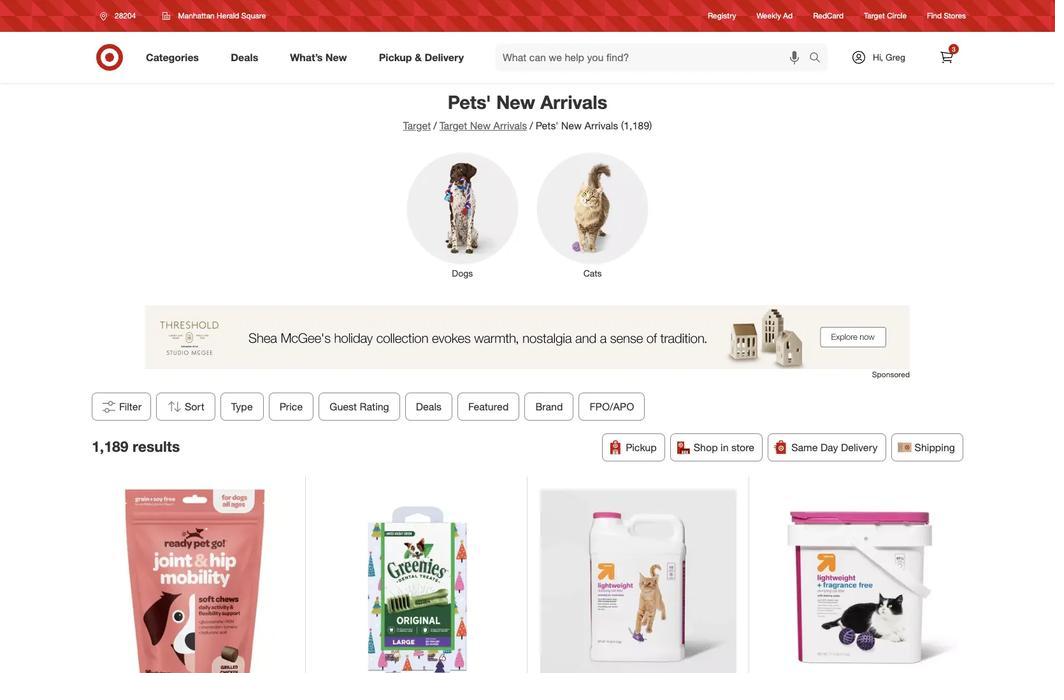 Task type: locate. For each thing, give the bounding box(es) containing it.
hi, greg
[[873, 52, 906, 62]]

(1,189)
[[621, 119, 652, 132]]

28204
[[115, 11, 136, 20]]

what's new link
[[279, 43, 363, 71]]

herald
[[217, 11, 239, 20]]

pickup inside button
[[626, 441, 657, 454]]

shop in store button
[[671, 434, 763, 462]]

categories
[[146, 51, 199, 63]]

1,189
[[92, 437, 128, 455]]

1 horizontal spatial pickup
[[626, 441, 657, 454]]

0 vertical spatial delivery
[[425, 51, 464, 63]]

shop
[[694, 441, 718, 454]]

guest rating button
[[319, 393, 400, 421]]

manhattan herald square
[[178, 11, 266, 20]]

dogs link
[[398, 150, 528, 280]]

1 horizontal spatial deals
[[416, 400, 442, 413]]

what's
[[290, 51, 323, 63]]

pickup down fpo/apo
[[626, 441, 657, 454]]

registry link
[[708, 10, 737, 21]]

pickup left '&'
[[379, 51, 412, 63]]

What can we help you find? suggestions appear below search field
[[495, 43, 813, 71]]

1 horizontal spatial /
[[530, 119, 533, 132]]

1 vertical spatial delivery
[[842, 441, 878, 454]]

delivery
[[425, 51, 464, 63], [842, 441, 878, 454]]

weekly ad
[[757, 11, 793, 21]]

0 horizontal spatial pets'
[[448, 91, 491, 113]]

target link
[[403, 119, 431, 132]]

/ right target link
[[434, 119, 437, 132]]

target circle
[[865, 11, 907, 21]]

pickup & delivery
[[379, 51, 464, 63]]

1 horizontal spatial target
[[440, 119, 468, 132]]

weekly ad link
[[757, 10, 793, 21]]

/
[[434, 119, 437, 132], [530, 119, 533, 132]]

deals link
[[220, 43, 274, 71]]

0 horizontal spatial pickup
[[379, 51, 412, 63]]

lightweight scented clumping cat litter - 10lbs - up & up™ image
[[540, 489, 737, 673], [540, 489, 737, 673]]

shipping button
[[892, 434, 964, 462]]

sort
[[185, 400, 205, 413]]

pets'
[[448, 91, 491, 113], [536, 119, 559, 132]]

0 vertical spatial pets'
[[448, 91, 491, 113]]

circle
[[888, 11, 907, 21]]

hi,
[[873, 52, 884, 62]]

day
[[821, 441, 839, 454]]

deals inside deals link
[[231, 51, 258, 63]]

0 vertical spatial deals
[[231, 51, 258, 63]]

delivery right '&'
[[425, 51, 464, 63]]

arrivals
[[541, 91, 608, 113], [494, 119, 527, 132], [585, 119, 619, 132]]

deals
[[231, 51, 258, 63], [416, 400, 442, 413]]

0 vertical spatial pickup
[[379, 51, 412, 63]]

0 horizontal spatial /
[[434, 119, 437, 132]]

ad
[[784, 11, 793, 21]]

delivery inside button
[[842, 441, 878, 454]]

1 horizontal spatial pets'
[[536, 119, 559, 132]]

new
[[326, 51, 347, 63], [497, 91, 536, 113], [470, 119, 491, 132], [562, 119, 582, 132]]

in
[[721, 441, 729, 454]]

results
[[133, 437, 180, 455]]

deals right rating
[[416, 400, 442, 413]]

0 horizontal spatial deals
[[231, 51, 258, 63]]

1 vertical spatial pickup
[[626, 441, 657, 454]]

delivery right day
[[842, 441, 878, 454]]

target
[[865, 11, 885, 21], [403, 119, 431, 132], [440, 119, 468, 132]]

1 vertical spatial deals
[[416, 400, 442, 413]]

pickup for pickup & delivery
[[379, 51, 412, 63]]

find
[[928, 11, 942, 21]]

deals for deals link
[[231, 51, 258, 63]]

0 horizontal spatial target
[[403, 119, 431, 132]]

pets' new arrivals target / target new arrivals / pets' new arrivals (1,189)
[[403, 91, 652, 132]]

28204 button
[[92, 4, 149, 27]]

cats
[[584, 268, 602, 279]]

greenies large holiday gift pack dental and chew dog treat with chicken flavor - 6oz/4ct image
[[318, 489, 515, 673], [318, 489, 515, 673]]

deals inside deals button
[[416, 400, 442, 413]]

1 / from the left
[[434, 119, 437, 132]]

delivery for same day delivery
[[842, 441, 878, 454]]

brand button
[[525, 393, 574, 421]]

ready pet go joint & hip mobility chews for dogs, with glucosamine chondroitin msm, turmeric & hyaluronic acid, grilled chicken flavor, 90ct image
[[97, 489, 293, 673], [97, 489, 293, 673]]

pickup
[[379, 51, 412, 63], [626, 441, 657, 454]]

rating
[[360, 400, 389, 413]]

1 horizontal spatial delivery
[[842, 441, 878, 454]]

categories link
[[135, 43, 215, 71]]

0 horizontal spatial delivery
[[425, 51, 464, 63]]

brand
[[536, 400, 563, 413]]

what's new
[[290, 51, 347, 63]]

deals down square in the top left of the page
[[231, 51, 258, 63]]

target new arrivals link
[[440, 119, 527, 132]]

fragrance free with baking soda lightweight clumping cat litter - 17.5lbs - up & up™ image
[[762, 489, 959, 673], [762, 489, 959, 673]]

redcard link
[[814, 10, 844, 21]]

&
[[415, 51, 422, 63]]

store
[[732, 441, 755, 454]]

featured
[[469, 400, 509, 413]]

/ right target new arrivals link in the left of the page
[[530, 119, 533, 132]]



Task type: vqa. For each thing, say whether or not it's contained in the screenshot.
1 link on the top right of page
no



Task type: describe. For each thing, give the bounding box(es) containing it.
search button
[[804, 43, 835, 74]]

fpo/apo button
[[579, 393, 645, 421]]

featured button
[[458, 393, 520, 421]]

guest rating
[[330, 400, 389, 413]]

1,189 results
[[92, 437, 180, 455]]

deals for deals button
[[416, 400, 442, 413]]

same day delivery
[[792, 441, 878, 454]]

price button
[[269, 393, 314, 421]]

dogs
[[452, 268, 473, 279]]

3 link
[[933, 43, 961, 71]]

pickup for pickup
[[626, 441, 657, 454]]

sort button
[[156, 393, 215, 421]]

cats link
[[528, 150, 658, 280]]

manhattan
[[178, 11, 215, 20]]

find stores
[[928, 11, 967, 21]]

redcard
[[814, 11, 844, 21]]

guest
[[330, 400, 357, 413]]

search
[[804, 52, 835, 65]]

registry
[[708, 11, 737, 21]]

shop in store
[[694, 441, 755, 454]]

same
[[792, 441, 818, 454]]

sponsored
[[873, 370, 910, 379]]

delivery for pickup & delivery
[[425, 51, 464, 63]]

1 vertical spatial pets'
[[536, 119, 559, 132]]

manhattan herald square button
[[155, 4, 274, 27]]

find stores link
[[928, 10, 967, 21]]

filter button
[[92, 393, 151, 421]]

target circle link
[[865, 10, 907, 21]]

square
[[241, 11, 266, 20]]

2 horizontal spatial target
[[865, 11, 885, 21]]

3
[[953, 45, 956, 53]]

same day delivery button
[[768, 434, 887, 462]]

pickup & delivery link
[[368, 43, 480, 71]]

weekly
[[757, 11, 782, 21]]

pickup button
[[603, 434, 665, 462]]

greg
[[886, 52, 906, 62]]

type
[[231, 400, 253, 413]]

2 / from the left
[[530, 119, 533, 132]]

filter
[[119, 400, 142, 413]]

shipping
[[915, 441, 956, 454]]

advertisement region
[[145, 305, 910, 369]]

type button
[[220, 393, 264, 421]]

fpo/apo
[[590, 400, 635, 413]]

price
[[280, 400, 303, 413]]

deals button
[[405, 393, 453, 421]]

stores
[[945, 11, 967, 21]]



